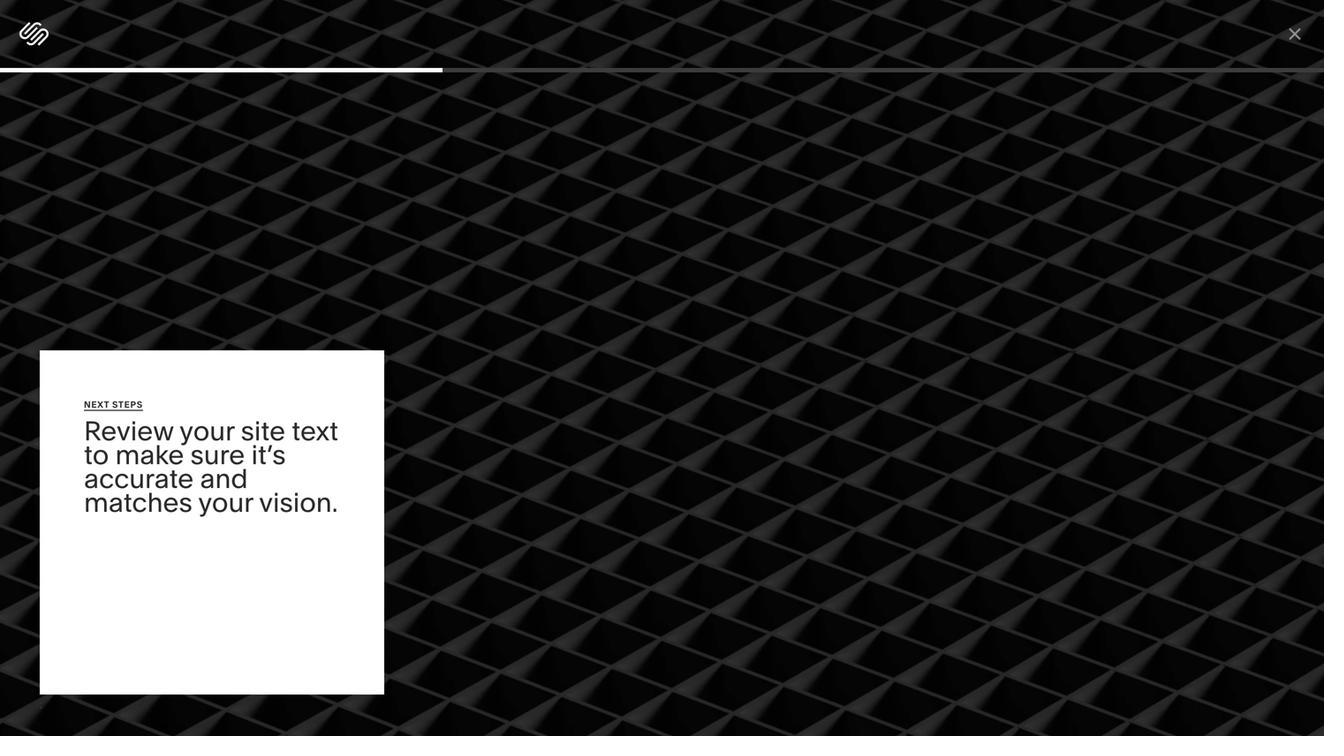 Task type: vqa. For each thing, say whether or not it's contained in the screenshot.
left to
yes



Task type: locate. For each thing, give the bounding box(es) containing it.
of
[[744, 304, 775, 345]]

choose a writing style
[[936, 114, 1232, 148]]

2 horizontal spatial style
[[1168, 114, 1232, 148]]

next steps review your site text to make sure it's accurate and matches your vision.
[[84, 400, 338, 519]]

review
[[84, 415, 174, 447]]

style
[[1168, 114, 1232, 148], [1024, 181, 1052, 196], [886, 697, 915, 708]]

your
[[1124, 161, 1149, 176], [996, 181, 1021, 196], [179, 415, 234, 447], [198, 487, 253, 519]]

site.
[[1152, 161, 1176, 176]]

writing style
[[841, 697, 915, 708]]

1 horizontal spatial make
[[1228, 161, 1260, 176]]

friendly
[[1132, 343, 1178, 358]]

1 vertical spatial to
[[533, 304, 564, 345]]

next
[[84, 400, 110, 410]]

rain
[[95, 265, 169, 305]]

learn more
[[1024, 200, 1091, 215]]

more
[[1136, 181, 1167, 196]]

1 vertical spatial a
[[655, 265, 672, 305]]

0 vertical spatial to
[[967, 181, 979, 196]]

tells
[[581, 265, 646, 305]]

make inside the 'next steps review your site text to make sure it's accurate and matches your vision.'
[[115, 439, 184, 471]]

website
[[936, 200, 981, 215]]

playful button
[[1111, 260, 1262, 308]]

make right 'can'
[[1228, 161, 1260, 176]]

to down next at left
[[84, 439, 109, 471]]

0 horizontal spatial make
[[115, 439, 184, 471]]

2 vertical spatial to
[[84, 439, 109, 471]]

fit
[[982, 181, 993, 196]]

to inside rain space - where every drop tells a unique story, connecting us to the beauty of nature.
[[533, 304, 564, 345]]

your up editor.
[[996, 181, 1021, 196]]

1 vertical spatial text
[[1170, 181, 1192, 196]]

text inside the 'next steps review your site text to make sure it's accurate and matches your vision.'
[[292, 415, 338, 447]]

professional button
[[939, 326, 1090, 375]]

vision.
[[259, 487, 338, 519]]

2 horizontal spatial to
[[967, 181, 979, 196]]

every
[[407, 265, 490, 305]]

a right tells
[[655, 265, 672, 305]]

2 vertical spatial style
[[886, 697, 915, 708]]

get
[[414, 697, 433, 708]]

text right site at the bottom
[[292, 415, 338, 447]]

matches
[[84, 487, 192, 519]]

it's
[[251, 439, 286, 471]]

-
[[273, 265, 286, 305]]

1 horizontal spatial style
[[1024, 181, 1052, 196]]

neutral button
[[939, 260, 1090, 308]]

connecting
[[309, 304, 480, 345]]

text left in
[[1170, 181, 1192, 196]]

1 vertical spatial and
[[200, 463, 248, 495]]

0 horizontal spatial and
[[200, 463, 248, 495]]

description
[[630, 697, 695, 708]]

text
[[1081, 161, 1103, 176], [1170, 181, 1192, 196], [292, 415, 338, 447]]

your right on
[[1124, 161, 1149, 176]]

1 horizontal spatial and
[[1055, 181, 1077, 196]]

and
[[1055, 181, 1077, 196], [200, 463, 248, 495]]

text left on
[[1081, 161, 1103, 176]]

you
[[1178, 161, 1200, 176]]

0 horizontal spatial to
[[84, 439, 109, 471]]

a up for
[[1046, 114, 1062, 148]]

and left it's
[[200, 463, 248, 495]]

a inside rain space - where every drop tells a unique story, connecting us to the beauty of nature.
[[655, 265, 672, 305]]

sure
[[190, 439, 245, 471]]

steps
[[112, 400, 143, 410]]

and up learn more
[[1055, 181, 1077, 196]]

;
[[40, 698, 43, 711]]

style up you
[[1168, 114, 1232, 148]]

0 horizontal spatial text
[[292, 415, 338, 447]]

to left fit
[[967, 181, 979, 196]]

the inside rain space - where every drop tells a unique story, connecting us to the beauty of nature.
[[573, 304, 623, 345]]

1 horizontal spatial to
[[533, 304, 564, 345]]

1 vertical spatial make
[[115, 439, 184, 471]]

story,
[[213, 304, 301, 345]]

style up learn
[[1024, 181, 1052, 196]]

drop
[[499, 265, 573, 305]]

make up matches
[[115, 439, 184, 471]]

0 horizontal spatial a
[[655, 265, 672, 305]]

to right "us"
[[533, 304, 564, 345]]

style right writing
[[886, 697, 915, 708]]

friendly button
[[1111, 326, 1262, 375]]

the
[[989, 161, 1008, 176], [1059, 161, 1078, 176], [1208, 181, 1227, 196], [573, 304, 623, 345]]

a
[[1046, 114, 1062, 148], [655, 265, 672, 305]]

quirky
[[1132, 409, 1170, 424]]

0 vertical spatial make
[[1228, 161, 1260, 176]]

make
[[1228, 161, 1260, 176], [115, 439, 184, 471]]

the right drop
[[573, 304, 623, 345]]

and inside "this sets the tone for the text on your site. you can make edits to fit your style and generate more text in the website editor."
[[1055, 181, 1077, 196]]

2 vertical spatial text
[[292, 415, 338, 447]]

0 vertical spatial and
[[1055, 181, 1077, 196]]

1 vertical spatial style
[[1024, 181, 1052, 196]]

0 vertical spatial text
[[1081, 161, 1103, 176]]

0 horizontal spatial style
[[886, 697, 915, 708]]

rain space - where every drop tells a unique story, connecting us to the beauty of nature.
[[95, 265, 775, 384]]

to
[[967, 181, 979, 196], [533, 304, 564, 345], [84, 439, 109, 471]]

your left site at the bottom
[[179, 415, 234, 447]]

make inside "this sets the tone for the text on your site. you can make edits to fit your style and generate more text in the website editor."
[[1228, 161, 1260, 176]]

1 horizontal spatial a
[[1046, 114, 1062, 148]]

site
[[241, 415, 285, 447]]

edits
[[936, 181, 964, 196]]



Task type: describe. For each thing, give the bounding box(es) containing it.
more
[[1060, 200, 1091, 215]]

the right for
[[1059, 161, 1078, 176]]

to inside "this sets the tone for the text on your site. you can make edits to fit your style and generate more text in the website editor."
[[967, 181, 979, 196]]

the right in
[[1208, 181, 1227, 196]]

2 horizontal spatial text
[[1170, 181, 1192, 196]]

tone
[[1011, 161, 1038, 176]]

generate
[[1080, 181, 1133, 196]]

your down sure
[[198, 487, 253, 519]]

quirky button
[[1111, 392, 1262, 441]]

the up fit
[[989, 161, 1008, 176]]

on
[[1106, 161, 1121, 176]]

learn
[[1024, 200, 1057, 215]]

this
[[936, 161, 959, 176]]

nature.
[[95, 344, 208, 384]]

get started
[[414, 697, 478, 708]]

0 vertical spatial a
[[1046, 114, 1062, 148]]

0 vertical spatial style
[[1168, 114, 1232, 148]]

where
[[294, 265, 398, 305]]

informative
[[959, 409, 1026, 424]]

and inside the 'next steps review your site text to make sure it's accurate and matches your vision.'
[[200, 463, 248, 495]]

writing
[[841, 697, 883, 708]]

1 horizontal spatial text
[[1081, 161, 1103, 176]]

playful
[[1132, 277, 1170, 292]]

space
[[178, 265, 264, 305]]

to inside the 'next steps review your site text to make sure it's accurate and matches your vision.'
[[84, 439, 109, 471]]

neutral
[[959, 277, 1002, 292]]

example
[[137, 207, 194, 222]]

beauty
[[631, 304, 736, 345]]

choose
[[936, 114, 1040, 148]]

learn more link
[[1024, 200, 1091, 215]]

started
[[435, 697, 478, 708]]

informative button
[[939, 392, 1090, 441]]

unique
[[95, 304, 204, 345]]

style inside "this sets the tone for the text on your site. you can make edits to fit your style and generate more text in the website editor."
[[1024, 181, 1052, 196]]

can
[[1203, 161, 1225, 176]]

in
[[1194, 181, 1205, 196]]

for
[[1041, 161, 1056, 176]]

professional
[[959, 343, 1031, 358]]

writing
[[1068, 114, 1162, 148]]

editor.
[[984, 200, 1021, 215]]

sets
[[962, 161, 986, 176]]

this sets the tone for the text on your site. you can make edits to fit your style and generate more text in the website editor.
[[936, 161, 1260, 215]]

us
[[489, 304, 525, 345]]

accurate
[[84, 463, 194, 495]]



